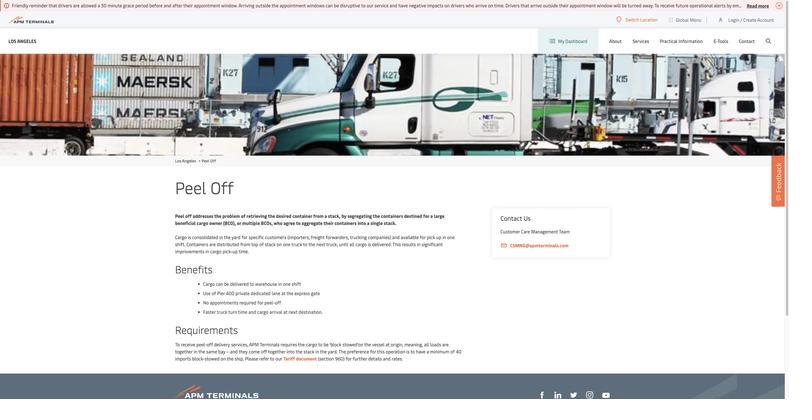Task type: vqa. For each thing, say whether or not it's contained in the screenshot.
cargo inside the peel off addresses the problem of retrieving the desired container from a stack, by segregating the containers destined for a large beneficial cargo owner (bco), or multiple bcos, who agree to aggregate their containers into a single stack.
yes



Task type: describe. For each thing, give the bounding box(es) containing it.
create
[[744, 17, 757, 23]]

receive inside to receive peel-off delivery services, apm terminals requires the cargo to be 'block stowed'on the vessel at origin, meaning, all loads are together in the same bay – and they come off together into the stack in the yard. the preference for this operation is to have a minimum of 40 imports block-stowed on the ship. please refer to our
[[181, 342, 195, 348]]

40
[[456, 349, 462, 355]]

0 vertical spatial peel
[[202, 158, 210, 164]]

in up block-
[[194, 349, 198, 355]]

on right impacts
[[445, 2, 450, 8]]

2 together from the left
[[268, 349, 286, 355]]

window.
[[221, 2, 238, 8]]

0 vertical spatial or
[[746, 2, 750, 8]]

1 outside from the left
[[256, 2, 271, 8]]

1 together from the left
[[175, 349, 193, 355]]

pick-
[[223, 248, 233, 255]]

0 horizontal spatial are
[[73, 2, 80, 8]]

cargo inside peel off addresses the problem of retrieving the desired container from a stack, by segregating the containers destined for a large beneficial cargo owner (bco), or multiple bcos, who agree to aggregate their containers into a single stack.
[[197, 220, 208, 226]]

information
[[679, 38, 704, 44]]

negative
[[409, 2, 427, 8]]

reminder
[[29, 2, 48, 8]]

a left large
[[431, 213, 433, 219]]

single
[[371, 220, 383, 226]]

trucking
[[350, 234, 367, 240]]

and right the service
[[390, 2, 398, 8]]

0 horizontal spatial can
[[216, 281, 223, 287]]

care
[[522, 229, 531, 235]]

to
[[175, 342, 180, 348]]

sms
[[751, 2, 760, 8]]

practical information button
[[661, 28, 704, 54]]

no appointments required for peel-off
[[203, 300, 281, 306]]

destination.
[[299, 309, 323, 315]]

0 horizontal spatial their
[[184, 2, 193, 8]]

cargo left the arrival
[[257, 309, 269, 315]]

shift
[[292, 281, 301, 287]]

companies)
[[368, 234, 391, 240]]

cargo down 'trucking'
[[356, 241, 367, 248]]

switch location
[[626, 16, 658, 23]]

peel off
[[175, 176, 234, 199]]

about button
[[610, 28, 622, 54]]

alerts
[[715, 2, 726, 8]]

to inside peel off addresses the problem of retrieving the desired container from a stack, by segregating the containers destined for a large beneficial cargo owner (bco), or multiple bcos, who agree to aggregate their containers into a single stack.
[[296, 220, 301, 226]]

0 horizontal spatial next
[[289, 309, 298, 315]]

400
[[226, 290, 235, 297]]

switch
[[626, 16, 640, 23]]

1 appointment from the left
[[194, 2, 220, 8]]

0 horizontal spatial containers
[[335, 220, 357, 226]]

use of pier 400 private dedicated lane at the express gate
[[203, 290, 320, 297]]

allowed
[[81, 2, 97, 8]]

'block
[[330, 342, 342, 348]]

tools
[[718, 38, 729, 44]]

peel for off
[[175, 213, 184, 219]]

0 vertical spatial who
[[466, 2, 475, 8]]

freight
[[311, 234, 325, 240]]

in up "(section"
[[316, 349, 319, 355]]

imports
[[175, 356, 191, 362]]

1 horizontal spatial up
[[437, 234, 442, 240]]

1 horizontal spatial our
[[367, 2, 374, 8]]

peel- inside to receive peel-off delivery services, apm terminals requires the cargo to be 'block stowed'on the vessel at origin, meaning, all loads are together in the same bay – and they come off together into the stack in the yard. the preference for this operation is to have a minimum of 40 imports block-stowed on the ship. please refer to our
[[197, 342, 207, 348]]

services
[[633, 38, 650, 44]]

service
[[375, 2, 389, 8]]

will
[[614, 2, 621, 8]]

0 vertical spatial by
[[728, 2, 732, 8]]

0 vertical spatial receive
[[661, 2, 675, 8]]

truck,
[[327, 241, 338, 248]]

twitter image
[[571, 392, 578, 399]]

and inside cargo is consolidated in the yard for specific customers (importers, freight forwarders, trucking companies) and available for pick up in one shift. containers are distributed from top of stack on one truck to the next truck, until all cargo is delivered. this results in significant improvements in cargo pick-up time.
[[393, 234, 400, 240]]

facebook image
[[539, 392, 546, 399]]

menu
[[691, 17, 702, 23]]

on inside to receive peel-off delivery services, apm terminals requires the cargo to be 'block stowed'on the vessel at origin, meaning, all loads are together in the same bay – and they come off together into the stack in the yard. the preference for this operation is to have a minimum of 40 imports block-stowed on the ship. please refer to our
[[221, 356, 226, 362]]

feedback button
[[772, 156, 786, 207]]

los for los angeles
[[8, 38, 16, 44]]

for left pick
[[420, 234, 426, 240]]

turn
[[229, 309, 237, 315]]

all inside to receive peel-off delivery services, apm terminals requires the cargo to be 'block stowed'on the vessel at origin, meaning, all loads are together in the same bay – and they come off together into the stack in the yard. the preference for this operation is to have a minimum of 40 imports block-stowed on the ship. please refer to our
[[425, 342, 429, 348]]

from inside cargo is consolidated in the yard for specific customers (importers, freight forwarders, trucking companies) and available for pick up in one shift. containers are distributed from top of stack on one truck to the next truck, until all cargo is delivered. this results in significant improvements in cargo pick-up time.
[[241, 241, 251, 248]]

1 vertical spatial one
[[283, 241, 291, 248]]

csmng@apmterminals.com link
[[501, 242, 602, 249]]

feedback
[[775, 163, 784, 193]]

for right 960)
[[346, 356, 352, 362]]

problem
[[223, 213, 240, 219]]

window
[[597, 2, 613, 8]]

los for los angeles > peel off
[[175, 158, 181, 164]]

customer
[[501, 229, 521, 235]]

top
[[252, 241, 258, 248]]

0 vertical spatial time.
[[495, 2, 505, 8]]

dashboard
[[566, 38, 588, 44]]

be inside to receive peel-off delivery services, apm terminals requires the cargo to be 'block stowed'on the vessel at origin, meaning, all loads are together in the same bay – and they come off together into the stack in the yard. the preference for this operation is to have a minimum of 40 imports block-stowed on the ship. please refer to our
[[324, 342, 329, 348]]

aggregate
[[302, 220, 323, 226]]

their inside peel off addresses the problem of retrieving the desired container from a stack, by segregating the containers destined for a large beneficial cargo owner (bco), or multiple bcos, who agree to aggregate their containers into a single stack.
[[324, 220, 334, 226]]

grace
[[123, 2, 134, 8]]

please
[[761, 2, 774, 8]]

to right refer
[[270, 356, 275, 362]]

use
[[203, 290, 211, 297]]

ship.
[[235, 356, 244, 362]]

e-tools button
[[714, 28, 729, 54]]

services button
[[633, 28, 650, 54]]

2 vertical spatial one
[[283, 281, 291, 287]]

1 vertical spatial is
[[368, 241, 371, 248]]

delivered
[[230, 281, 249, 287]]

linkedin image
[[555, 392, 562, 399]]

login / create account link
[[719, 11, 775, 28]]

practical information
[[661, 38, 704, 44]]

multiple
[[242, 220, 260, 226]]

read more
[[748, 2, 770, 9]]

and down this
[[383, 356, 391, 362]]

they
[[239, 349, 248, 355]]

peel for off
[[175, 176, 207, 199]]

global menu button
[[664, 11, 708, 28]]

stowed'on
[[343, 342, 364, 348]]

cargo for cargo is consolidated in the yard for specific customers (importers, freight forwarders, trucking companies) and available for pick up in one shift. containers are distributed from top of stack on one truck to the next truck, until all cargo is delivered. this results in significant improvements in cargo pick-up time.
[[175, 234, 187, 240]]

who inside peel off addresses the problem of retrieving the desired container from a stack, by segregating the containers destined for a large beneficial cargo owner (bco), or multiple bcos, who agree to aggregate their containers into a single stack.
[[274, 220, 283, 226]]

in right pick
[[443, 234, 447, 240]]

in down containers
[[206, 248, 209, 255]]

and inside to receive peel-off delivery services, apm terminals requires the cargo to be 'block stowed'on the vessel at origin, meaning, all loads are together in the same bay – and they come off together into the stack in the yard. the preference for this operation is to have a minimum of 40 imports block-stowed on the ship. please refer to our
[[230, 349, 238, 355]]

read more button
[[748, 2, 770, 9]]

desired
[[276, 213, 292, 219]]

this
[[393, 241, 401, 248]]

delivery
[[214, 342, 230, 348]]

container
[[293, 213, 313, 219]]

for down dedicated in the bottom of the page
[[258, 300, 264, 306]]

minute
[[108, 2, 122, 8]]

future
[[676, 2, 689, 8]]

by inside peel off addresses the problem of retrieving the desired container from a stack, by segregating the containers destined for a large beneficial cargo owner (bco), or multiple bcos, who agree to aggregate their containers into a single stack.
[[342, 213, 347, 219]]

specific
[[249, 234, 264, 240]]

practical
[[661, 38, 678, 44]]

1 that from the left
[[49, 2, 57, 8]]

peel off addresses the problem of retrieving the desired container from a stack, by segregating the containers destined for a large beneficial cargo owner (bco), or multiple bcos, who agree to aggregate their containers into a single stack.
[[175, 213, 445, 226]]

1 horizontal spatial peel-
[[265, 300, 275, 306]]

stack.
[[384, 220, 397, 226]]

contact for contact
[[740, 38, 756, 44]]

please
[[245, 356, 258, 362]]

gate
[[311, 290, 320, 297]]

block-
[[192, 356, 205, 362]]

be left disruptive
[[334, 2, 339, 8]]

be right will
[[622, 2, 627, 8]]

account
[[758, 17, 775, 23]]

to receive peel-off delivery services, apm terminals requires the cargo to be 'block stowed'on the vessel at origin, meaning, all loads are together in the same bay – and they come off together into the stack in the yard. the preference for this operation is to have a minimum of 40 imports block-stowed on the ship. please refer to our
[[175, 342, 462, 362]]

faster truck turn time and cargo arrival at next destination.
[[203, 309, 323, 315]]

all inside cargo is consolidated in the yard for specific customers (importers, freight forwarders, trucking companies) and available for pick up in one shift. containers are distributed from top of stack on one truck to the next truck, until all cargo is delivered. this results in significant improvements in cargo pick-up time.
[[350, 241, 355, 248]]

for right yard
[[242, 234, 248, 240]]

of right use
[[212, 290, 216, 297]]

consolidated
[[192, 234, 218, 240]]

dedicated
[[251, 290, 271, 297]]

to left 'block
[[318, 342, 323, 348]]

1 vertical spatial truck
[[217, 309, 228, 315]]

1 arrive from the left
[[476, 2, 487, 8]]

tariff document link
[[284, 356, 317, 362]]

document
[[296, 356, 317, 362]]

a left stack,
[[325, 213, 327, 219]]



Task type: locate. For each thing, give the bounding box(es) containing it.
this
[[377, 349, 385, 355]]

appointment left window.
[[194, 2, 220, 8]]

and left after
[[164, 2, 171, 8]]

minimum
[[431, 349, 450, 355]]

containers up stack.
[[381, 213, 403, 219]]

appointment left windows
[[280, 2, 306, 8]]

1 vertical spatial peel-
[[197, 342, 207, 348]]

read
[[748, 2, 758, 9]]

2 horizontal spatial appointment
[[570, 2, 596, 8]]

0 horizontal spatial outside
[[256, 2, 271, 8]]

1 vertical spatial all
[[425, 342, 429, 348]]

arrive
[[476, 2, 487, 8], [531, 2, 542, 8]]

a left 30
[[98, 2, 100, 8]]

after
[[173, 2, 183, 8]]

0 horizontal spatial have
[[399, 2, 408, 8]]

contact button
[[740, 28, 756, 54]]

into for the
[[287, 349, 295, 355]]

to inside cargo is consolidated in the yard for specific customers (importers, freight forwarders, trucking companies) and available for pick up in one shift. containers are distributed from top of stack on one truck to the next truck, until all cargo is delivered. this results in significant improvements in cargo pick-up time.
[[303, 241, 308, 248]]

drivers
[[58, 2, 72, 8], [451, 2, 465, 8]]

0 horizontal spatial from
[[241, 241, 251, 248]]

0 horizontal spatial into
[[287, 349, 295, 355]]

cargo can be delivered to warehouse in one shift
[[203, 281, 301, 287]]

is up containers
[[188, 234, 191, 240]]

or right (bco),
[[237, 220, 241, 226]]

loads
[[431, 342, 442, 348]]

a
[[98, 2, 100, 8], [325, 213, 327, 219], [431, 213, 433, 219], [367, 220, 370, 226], [427, 349, 429, 355]]

cargo up use
[[203, 281, 215, 287]]

0 vertical spatial our
[[367, 2, 374, 8]]

cargo left pick-
[[210, 248, 222, 255]]

are up 'minimum'
[[443, 342, 449, 348]]

shift.
[[175, 241, 186, 248]]

1 horizontal spatial angeles
[[182, 158, 196, 164]]

are inside cargo is consolidated in the yard for specific customers (importers, freight forwarders, trucking companies) and available for pick up in one shift. containers are distributed from top of stack on one truck to the next truck, until all cargo is delivered. this results in significant improvements in cargo pick-up time.
[[210, 241, 216, 248]]

1 vertical spatial receive
[[181, 342, 195, 348]]

off
[[185, 213, 192, 219], [275, 300, 281, 306], [207, 342, 213, 348], [261, 349, 267, 355]]

operational
[[690, 2, 714, 8]]

stowed
[[205, 356, 220, 362]]

e-tools
[[714, 38, 729, 44]]

off inside peel off addresses the problem of retrieving the desired container from a stack, by segregating the containers destined for a large beneficial cargo owner (bco), or multiple bcos, who agree to aggregate their containers into a single stack.
[[185, 213, 192, 219]]

0 horizontal spatial stack
[[265, 241, 276, 248]]

time. inside cargo is consolidated in the yard for specific customers (importers, freight forwarders, trucking companies) and available for pick up in one shift. containers are distributed from top of stack on one truck to the next truck, until all cargo is delivered. this results in significant improvements in cargo pick-up time.
[[239, 248, 249, 255]]

0 vertical spatial next
[[317, 241, 326, 248]]

is down the companies)
[[368, 241, 371, 248]]

0 vertical spatial can
[[326, 2, 333, 8]]

drivers
[[506, 2, 520, 8]]

0 horizontal spatial our
[[276, 356, 282, 362]]

contact up "customer"
[[501, 214, 523, 223]]

into inside peel off addresses the problem of retrieving the desired container from a stack, by segregating the containers destined for a large beneficial cargo owner (bco), or multiple bcos, who agree to aggregate their containers into a single stack.
[[358, 220, 366, 226]]

is inside to receive peel-off delivery services, apm terminals requires the cargo to be 'block stowed'on the vessel at origin, meaning, all loads are together in the same bay – and they come off together into the stack in the yard. the preference for this operation is to have a minimum of 40 imports block-stowed on the ship. please refer to our
[[407, 349, 410, 355]]

one left shift
[[283, 281, 291, 287]]

origin,
[[391, 342, 404, 348]]

next inside cargo is consolidated in the yard for specific customers (importers, freight forwarders, trucking companies) and available for pick up in one shift. containers are distributed from top of stack on one truck to the next truck, until all cargo is delivered. this results in significant improvements in cargo pick-up time.
[[317, 241, 326, 248]]

details
[[369, 356, 382, 362]]

off up beneficial
[[185, 213, 192, 219]]

time. down yard
[[239, 248, 249, 255]]

cargo inside to receive peel-off delivery services, apm terminals requires the cargo to be 'block stowed'on the vessel at origin, meaning, all loads are together in the same bay – and they come off together into the stack in the yard. the preference for this operation is to have a minimum of 40 imports block-stowed on the ship. please refer to our
[[306, 342, 317, 348]]

0 horizontal spatial that
[[49, 2, 57, 8]]

team
[[560, 229, 570, 235]]

segregating
[[348, 213, 372, 219]]

0 vertical spatial up
[[437, 234, 442, 240]]

or inside peel off addresses the problem of retrieving the desired container from a stack, by segregating the containers destined for a large beneficial cargo owner (bco), or multiple bcos, who agree to aggregate their containers into a single stack.
[[237, 220, 241, 226]]

1 horizontal spatial stack
[[304, 349, 315, 355]]

from left top
[[241, 241, 251, 248]]

3 appointment from the left
[[570, 2, 596, 8]]

1 off from the top
[[210, 158, 216, 164]]

1 vertical spatial at
[[284, 309, 288, 315]]

from inside peel off addresses the problem of retrieving the desired container from a stack, by segregating the containers destined for a large beneficial cargo owner (bco), or multiple bcos, who agree to aggregate their containers into a single stack.
[[314, 213, 324, 219]]

cargo up document
[[306, 342, 317, 348]]

and right time
[[249, 309, 256, 315]]

0 horizontal spatial drivers
[[58, 2, 72, 8]]

containers
[[187, 241, 208, 248]]

1 vertical spatial cargo
[[203, 281, 215, 287]]

stack inside to receive peel-off delivery services, apm terminals requires the cargo to be 'block stowed'on the vessel at origin, meaning, all loads are together in the same bay – and they come off together into the stack in the yard. the preference for this operation is to have a minimum of 40 imports block-stowed on the ship. please refer to our
[[304, 349, 315, 355]]

1 vertical spatial have
[[416, 349, 426, 355]]

in up distributed
[[219, 234, 223, 240]]

from
[[314, 213, 324, 219], [241, 241, 251, 248]]

0 horizontal spatial or
[[237, 220, 241, 226]]

1 drivers from the left
[[58, 2, 72, 8]]

one right pick
[[448, 234, 455, 240]]

0 vertical spatial truck
[[292, 241, 302, 248]]

2 appointment from the left
[[280, 2, 306, 8]]

more
[[759, 2, 770, 9]]

is down meaning,
[[407, 349, 410, 355]]

truck down (importers,
[[292, 241, 302, 248]]

1 vertical spatial who
[[274, 220, 283, 226]]

1 horizontal spatial into
[[358, 220, 366, 226]]

close alert image
[[777, 2, 783, 9]]

up down distributed
[[233, 248, 238, 255]]

into inside to receive peel-off delivery services, apm terminals requires the cargo to be 'block stowed'on the vessel at origin, meaning, all loads are together in the same bay – and they come off together into the stack in the yard. the preference for this operation is to have a minimum of 40 imports block-stowed on the ship. please refer to our
[[287, 349, 295, 355]]

0 vertical spatial all
[[350, 241, 355, 248]]

/
[[741, 17, 743, 23]]

peel right ">" at top
[[202, 158, 210, 164]]

my
[[559, 38, 565, 44]]

on inside cargo is consolidated in the yard for specific customers (importers, freight forwarders, trucking companies) and available for pick up in one shift. containers are distributed from top of stack on one truck to the next truck, until all cargo is delivered. this results in significant improvements in cargo pick-up time.
[[277, 241, 282, 248]]

2 vertical spatial peel
[[175, 213, 184, 219]]

all left loads
[[425, 342, 429, 348]]

cargo inside cargo is consolidated in the yard for specific customers (importers, freight forwarders, trucking companies) and available for pick up in one shift. containers are distributed from top of stack on one truck to the next truck, until all cargo is delivered. this results in significant improvements in cargo pick-up time.
[[175, 234, 187, 240]]

login / create account
[[729, 17, 775, 23]]

2 vertical spatial at
[[386, 342, 390, 348]]

global
[[676, 17, 689, 23]]

on down bay
[[221, 356, 226, 362]]

requirements
[[175, 323, 238, 337]]

global menu
[[676, 17, 702, 23]]

0 vertical spatial peel-
[[265, 300, 275, 306]]

vessel
[[372, 342, 385, 348]]

our left the service
[[367, 2, 374, 8]]

impacts
[[428, 2, 444, 8]]

of inside cargo is consolidated in the yard for specific customers (importers, freight forwarders, trucking companies) and available for pick up in one shift. containers are distributed from top of stack on one truck to the next truck, until all cargo is delivered. this results in significant improvements in cargo pick-up time.
[[260, 241, 264, 248]]

contact for contact us
[[501, 214, 523, 223]]

shape link
[[539, 391, 546, 399]]

can right windows
[[326, 2, 333, 8]]

requires
[[281, 342, 297, 348]]

1 horizontal spatial drivers
[[451, 2, 465, 8]]

1 horizontal spatial can
[[326, 2, 333, 8]]

containers
[[381, 213, 403, 219], [335, 220, 357, 226]]

about
[[610, 38, 622, 44]]

0 horizontal spatial receive
[[181, 342, 195, 348]]

1 vertical spatial time.
[[239, 248, 249, 255]]

0 vertical spatial containers
[[381, 213, 403, 219]]

pier
[[217, 290, 225, 297]]

1 horizontal spatial their
[[324, 220, 334, 226]]

and up this at the bottom
[[393, 234, 400, 240]]

express
[[295, 290, 310, 297]]

0 horizontal spatial contact
[[501, 214, 523, 223]]

1 vertical spatial into
[[287, 349, 295, 355]]

1 vertical spatial angeles
[[182, 158, 196, 164]]

1 vertical spatial los
[[175, 158, 181, 164]]

windows
[[307, 2, 325, 8]]

1 horizontal spatial los
[[175, 158, 181, 164]]

1 vertical spatial can
[[216, 281, 223, 287]]

next right the arrival
[[289, 309, 298, 315]]

in
[[219, 234, 223, 240], [443, 234, 447, 240], [417, 241, 421, 248], [206, 248, 209, 255], [279, 281, 282, 287], [194, 349, 198, 355], [316, 349, 319, 355]]

be up 400
[[224, 281, 229, 287]]

on left drivers
[[489, 2, 494, 8]]

0 horizontal spatial is
[[188, 234, 191, 240]]

off up refer
[[261, 349, 267, 355]]

or
[[746, 2, 750, 8], [237, 220, 241, 226]]

in up lane
[[279, 281, 282, 287]]

beneficial
[[175, 220, 196, 226]]

next down freight
[[317, 241, 326, 248]]

cargo for cargo can be delivered to warehouse in one shift
[[203, 281, 215, 287]]

0 horizontal spatial up
[[233, 248, 238, 255]]

receive left future
[[661, 2, 675, 8]]

angeles for los angeles > peel off
[[182, 158, 196, 164]]

0 vertical spatial one
[[448, 234, 455, 240]]

drivers left allowed
[[58, 2, 72, 8]]

to down meaning,
[[411, 349, 415, 355]]

2 arrive from the left
[[531, 2, 542, 8]]

1 horizontal spatial receive
[[661, 2, 675, 8]]

1 horizontal spatial truck
[[292, 241, 302, 248]]

one down customers
[[283, 241, 291, 248]]

apmt footer logo image
[[175, 385, 259, 399]]

our
[[367, 2, 374, 8], [276, 356, 282, 362]]

0 vertical spatial los angeles link
[[8, 38, 36, 45]]

together up imports
[[175, 349, 193, 355]]

to right delivered
[[250, 281, 254, 287]]

of inside to receive peel-off delivery services, apm terminals requires the cargo to be 'block stowed'on the vessel at origin, meaning, all loads are together in the same bay – and they come off together into the stack in the yard. the preference for this operation is to have a minimum of 40 imports block-stowed on the ship. please refer to our
[[451, 349, 455, 355]]

2 that from the left
[[521, 2, 530, 8]]

1 vertical spatial peel
[[175, 176, 207, 199]]

stack down customers
[[265, 241, 276, 248]]

contact down login / create account link at right
[[740, 38, 756, 44]]

forwarders,
[[326, 234, 349, 240]]

1 horizontal spatial outside
[[543, 2, 559, 8]]

or left the "sms"
[[746, 2, 750, 8]]

los
[[8, 38, 16, 44], [175, 158, 181, 164]]

0 vertical spatial contact
[[740, 38, 756, 44]]

at right the vessel
[[386, 342, 390, 348]]

(bco),
[[223, 220, 236, 226]]

contact us
[[501, 214, 531, 223]]

0 horizontal spatial together
[[175, 349, 193, 355]]

1 vertical spatial from
[[241, 241, 251, 248]]

preference
[[348, 349, 369, 355]]

0 vertical spatial is
[[188, 234, 191, 240]]

are inside to receive peel-off delivery services, apm terminals requires the cargo to be 'block stowed'on the vessel at origin, meaning, all loads are together in the same bay – and they come off together into the stack in the yard. the preference for this operation is to have a minimum of 40 imports block-stowed on the ship. please refer to our
[[443, 342, 449, 348]]

by right stack,
[[342, 213, 347, 219]]

are left allowed
[[73, 2, 80, 8]]

us
[[524, 214, 531, 223]]

off down lane
[[275, 300, 281, 306]]

all right until
[[350, 241, 355, 248]]

improvements
[[175, 248, 205, 255]]

stack,
[[328, 213, 341, 219]]

0 horizontal spatial by
[[342, 213, 347, 219]]

1 vertical spatial stack
[[304, 349, 315, 355]]

for inside to receive peel-off delivery services, apm terminals requires the cargo to be 'block stowed'on the vessel at origin, meaning, all loads are together in the same bay – and they come off together into the stack in the yard. the preference for this operation is to have a minimum of 40 imports block-stowed on the ship. please refer to our
[[371, 349, 376, 355]]

1 horizontal spatial who
[[466, 2, 475, 8]]

960)
[[335, 356, 345, 362]]

our left tariff
[[276, 356, 282, 362]]

of right top
[[260, 241, 264, 248]]

peel up beneficial
[[175, 213, 184, 219]]

peel-
[[265, 300, 275, 306], [197, 342, 207, 348]]

0 vertical spatial have
[[399, 2, 408, 8]]

–
[[227, 349, 229, 355]]

be left 'block
[[324, 342, 329, 348]]

1 horizontal spatial from
[[314, 213, 324, 219]]

1 horizontal spatial that
[[521, 2, 530, 8]]

management
[[532, 229, 559, 235]]

terminals
[[260, 342, 280, 348]]

are down consolidated
[[210, 241, 216, 248]]

peel inside peel off addresses the problem of retrieving the desired container from a stack, by segregating the containers destined for a large beneficial cargo owner (bco), or multiple bcos, who agree to aggregate their containers into a single stack.
[[175, 213, 184, 219]]

0 horizontal spatial cargo
[[175, 234, 187, 240]]

csmng@apmterminals.com
[[511, 242, 569, 249]]

0 vertical spatial angeles
[[17, 38, 36, 44]]

angeles for los angeles
[[17, 38, 36, 44]]

of inside peel off addresses the problem of retrieving the desired container from a stack, by segregating the containers destined for a large beneficial cargo owner (bco), or multiple bcos, who agree to aggregate their containers into a single stack.
[[241, 213, 246, 219]]

1 vertical spatial off
[[211, 176, 234, 199]]

1 vertical spatial up
[[233, 248, 238, 255]]

1 vertical spatial containers
[[335, 220, 357, 226]]

truck down the appointments
[[217, 309, 228, 315]]

period
[[135, 2, 148, 8]]

2 vertical spatial are
[[443, 342, 449, 348]]

and right –
[[230, 349, 238, 355]]

destined
[[404, 213, 423, 219]]

a left 'minimum'
[[427, 349, 429, 355]]

together down "terminals" on the left bottom
[[268, 349, 286, 355]]

stack up document
[[304, 349, 315, 355]]

peel- up the arrival
[[265, 300, 275, 306]]

0 horizontal spatial arrive
[[476, 2, 487, 8]]

0 vertical spatial cargo
[[175, 234, 187, 240]]

time
[[238, 309, 248, 315]]

off up same
[[207, 342, 213, 348]]

that right drivers
[[521, 2, 530, 8]]

cargo up shift.
[[175, 234, 187, 240]]

at inside to receive peel-off delivery services, apm terminals requires the cargo to be 'block stowed'on the vessel at origin, meaning, all loads are together in the same bay – and they come off together into the stack in the yard. the preference for this operation is to have a minimum of 40 imports block-stowed on the ship. please refer to our
[[386, 342, 390, 348]]

0 vertical spatial los
[[8, 38, 16, 44]]

linkedin__x28_alt_x29__3_ link
[[555, 391, 562, 399]]

2 off from the top
[[211, 176, 234, 199]]

1 horizontal spatial all
[[425, 342, 429, 348]]

have inside to receive peel-off delivery services, apm terminals requires the cargo to be 'block stowed'on the vessel at origin, meaning, all loads are together in the same bay – and they come off together into the stack in the yard. the preference for this operation is to have a minimum of 40 imports block-stowed on the ship. please refer to our
[[416, 349, 426, 355]]

have left "negative"
[[399, 2, 408, 8]]

2 horizontal spatial their
[[560, 2, 569, 8]]

at for next
[[284, 309, 288, 315]]

1 horizontal spatial containers
[[381, 213, 403, 219]]

instagram link
[[587, 391, 594, 399]]

lane
[[272, 290, 281, 297]]

0 horizontal spatial angeles
[[17, 38, 36, 44]]

of left 40
[[451, 349, 455, 355]]

0 vertical spatial from
[[314, 213, 324, 219]]

on down customers
[[277, 241, 282, 248]]

stack inside cargo is consolidated in the yard for specific customers (importers, freight forwarders, trucking companies) and available for pick up in one shift. containers are distributed from top of stack on one truck to the next truck, until all cargo is delivered. this results in significant improvements in cargo pick-up time.
[[265, 241, 276, 248]]

our inside to receive peel-off delivery services, apm terminals requires the cargo to be 'block stowed'on the vessel at origin, meaning, all loads are together in the same bay – and they come off together into the stack in the yard. the preference for this operation is to have a minimum of 40 imports block-stowed on the ship. please refer to our
[[276, 356, 282, 362]]

0 horizontal spatial all
[[350, 241, 355, 248]]

private
[[236, 290, 250, 297]]

peel- up same
[[197, 342, 207, 348]]

instagram image
[[587, 392, 594, 399]]

up right pick
[[437, 234, 442, 240]]

1 horizontal spatial by
[[728, 2, 732, 8]]

for left large
[[424, 213, 430, 219]]

0 horizontal spatial los
[[8, 38, 16, 44]]

at for the
[[282, 290, 286, 297]]

1 horizontal spatial or
[[746, 2, 750, 8]]

cargo down 'addresses'
[[197, 220, 208, 226]]

owner
[[209, 220, 222, 226]]

to right disruptive
[[362, 2, 366, 8]]

1 horizontal spatial los angeles link
[[175, 158, 196, 164]]

youtube image
[[603, 393, 610, 398]]

apm
[[249, 342, 259, 348]]

a left single
[[367, 220, 370, 226]]

outside
[[256, 2, 271, 8], [543, 2, 559, 8]]

in right results
[[417, 241, 421, 248]]

you tube link
[[603, 392, 610, 399]]

2 outside from the left
[[543, 2, 559, 8]]

1 vertical spatial los angeles link
[[175, 158, 196, 164]]

time. left drivers
[[495, 2, 505, 8]]

at right the arrival
[[284, 309, 288, 315]]

services,
[[231, 342, 248, 348]]

2 drivers from the left
[[451, 2, 465, 8]]

large
[[434, 213, 445, 219]]

drivers right impacts
[[451, 2, 465, 8]]

into for a
[[358, 220, 366, 226]]

cargo
[[175, 234, 187, 240], [203, 281, 215, 287]]

that right reminder
[[49, 2, 57, 8]]

distributed
[[217, 241, 239, 248]]

0 horizontal spatial peel-
[[197, 342, 207, 348]]

0 vertical spatial into
[[358, 220, 366, 226]]

into down segregating
[[358, 220, 366, 226]]

a inside to receive peel-off delivery services, apm terminals requires the cargo to be 'block stowed'on the vessel at origin, meaning, all loads are together in the same bay – and they come off together into the stack in the yard. the preference for this operation is to have a minimum of 40 imports block-stowed on the ship. please refer to our
[[427, 349, 429, 355]]

1 horizontal spatial contact
[[740, 38, 756, 44]]

can up pier on the left bottom of page
[[216, 281, 223, 287]]

1 vertical spatial contact
[[501, 214, 523, 223]]

0 horizontal spatial who
[[274, 220, 283, 226]]

available
[[401, 234, 419, 240]]

containers down stack,
[[335, 220, 357, 226]]

0 vertical spatial at
[[282, 290, 286, 297]]

operation
[[386, 349, 406, 355]]

0 vertical spatial are
[[73, 2, 80, 8]]

be
[[334, 2, 339, 8], [622, 2, 627, 8], [224, 281, 229, 287], [324, 342, 329, 348]]

1 horizontal spatial arrive
[[531, 2, 542, 8]]

for inside peel off addresses the problem of retrieving the desired container from a stack, by segregating the containers destined for a large beneficial cargo owner (bco), or multiple bcos, who agree to aggregate their containers into a single stack.
[[424, 213, 430, 219]]

la orange image
[[0, 54, 786, 156]]

to down 'container'
[[296, 220, 301, 226]]

benefits
[[175, 262, 213, 276]]

los angeles
[[8, 38, 36, 44]]

from up aggregate
[[314, 213, 324, 219]]

1 vertical spatial are
[[210, 241, 216, 248]]

at right lane
[[282, 290, 286, 297]]

0 vertical spatial stack
[[265, 241, 276, 248]]

same
[[206, 349, 217, 355]]

warehouse
[[255, 281, 277, 287]]

arriving
[[239, 2, 255, 8]]

truck inside cargo is consolidated in the yard for specific customers (importers, freight forwarders, trucking companies) and available for pick up in one shift. containers are distributed from top of stack on one truck to the next truck, until all cargo is delivered. this results in significant improvements in cargo pick-up time.
[[292, 241, 302, 248]]



